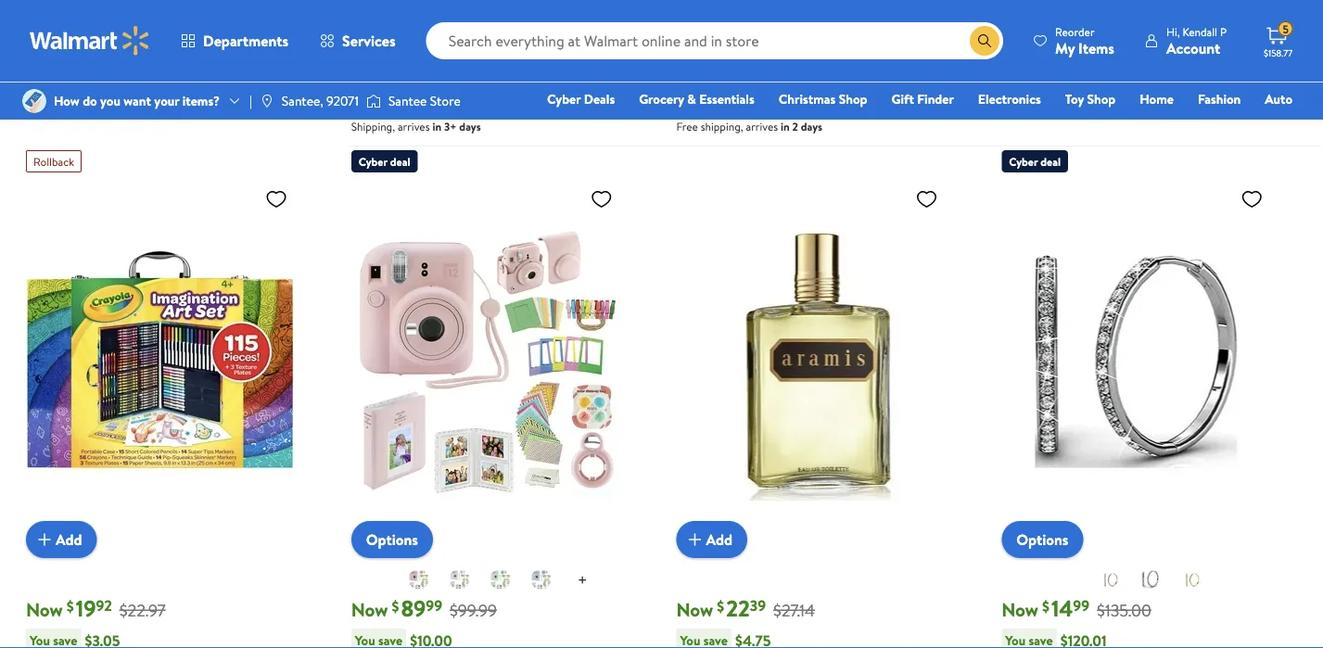 Task type: vqa. For each thing, say whether or not it's contained in the screenshot.
Select LEGO® sets up to 20% off's 'now'
no



Task type: describe. For each thing, give the bounding box(es) containing it.
shipping, arrives in 3+ days
[[351, 119, 481, 135]]

with inside gap small denim logo flat dog bed, organic cotton cover with zipper closure, dark blue
[[443, 41, 471, 61]]

1755
[[736, 70, 757, 85]]

luxury
[[726, 19, 769, 39]]

cyber for 14
[[1009, 154, 1038, 169]]

free shipping, arrives in 2 days
[[677, 119, 823, 135]]

14
[[1052, 593, 1074, 624]]

shipping,
[[351, 119, 395, 135]]

one debit link
[[1143, 115, 1222, 135]]

white gold plated image
[[1140, 569, 1162, 591]]

santee store
[[389, 92, 461, 110]]

my
[[1056, 38, 1075, 58]]

with for machine
[[702, 94, 723, 110]]

registry link
[[1071, 115, 1135, 135]]

do
[[83, 92, 97, 110]]

electronics
[[978, 90, 1041, 108]]

closure,
[[519, 41, 572, 61]]

home link
[[1132, 89, 1183, 109]]

how do you want your items?
[[54, 92, 220, 110]]

+ button
[[563, 566, 602, 596]]

save with for gap small denim logo flat dog bed, organic cotton cover with zipper closure, dark blue
[[351, 94, 398, 110]]

fashion link
[[1190, 89, 1250, 109]]

dog
[[528, 19, 555, 39]]

toy
[[1066, 90, 1084, 108]]

2
[[793, 119, 799, 135]]

twin
[[914, 41, 943, 61]]

fashion
[[1198, 90, 1241, 108]]

save with for serwall luxury solid down alternative machine washable gray comforters, twin
[[677, 94, 723, 110]]

$158.77
[[1264, 46, 1293, 59]]

gift
[[892, 90, 915, 108]]

services button
[[304, 19, 411, 63]]

cyber deal for 14
[[1009, 154, 1061, 169]]

free for furby coral plush interactive toys for 6 year old girls & boys & up
[[1002, 86, 1024, 102]]

items?
[[182, 92, 220, 110]]

items
[[1079, 38, 1115, 58]]

add button for crayola imagination art coloring set, beginner child, 115 pieces image
[[26, 521, 97, 558]]

denim
[[419, 19, 461, 39]]

departments
[[203, 31, 289, 51]]

cyber deals link
[[539, 89, 624, 109]]

89
[[401, 593, 426, 624]]

options link for 89
[[351, 521, 433, 558]]

arrives for furby coral plush interactive toys for 6 year old girls & boys & up
[[1072, 86, 1104, 102]]

clay white image
[[449, 569, 471, 591]]

p
[[1221, 24, 1227, 39]]

want
[[124, 92, 151, 110]]

$ for 14
[[1043, 596, 1050, 617]]

down
[[807, 19, 845, 39]]

99 for 14
[[1074, 596, 1090, 616]]

mint green image
[[489, 569, 512, 591]]

27
[[411, 70, 422, 85]]

gift finder link
[[883, 89, 963, 109]]

$22.97
[[119, 599, 166, 622]]

girls
[[1029, 8, 1059, 28]]

store
[[430, 92, 461, 110]]

now for 89
[[351, 597, 388, 622]]

reorder
[[1056, 24, 1095, 39]]

walmart plus image
[[727, 93, 745, 111]]

debit
[[1182, 116, 1214, 134]]

add to favorites list, aramis by aramis edt spray for men, 3.7 oz image
[[916, 187, 938, 211]]

one debit
[[1151, 116, 1214, 134]]

kendall
[[1183, 24, 1218, 39]]

search icon image
[[978, 33, 993, 48]]

auto
[[1265, 90, 1293, 108]]

0 horizontal spatial 3+
[[444, 119, 457, 135]]

Search search field
[[426, 22, 1004, 59]]

cate & chloe bianca 18k white gold plated silver hoop earrings | women's crystal earrings | jewelry gift for her image
[[1002, 180, 1271, 544]]

hi, kendall p account
[[1167, 24, 1227, 58]]

add to cart image
[[33, 529, 56, 551]]

options for 89
[[366, 530, 418, 550]]

save for serwall luxury solid down alternative machine washable gray comforters, twin
[[677, 94, 699, 110]]

cover
[[401, 41, 440, 61]]

for
[[1222, 0, 1241, 6]]

in for furby coral plush interactive toys for 6 year old girls & boys & up
[[1106, 86, 1115, 102]]

add for add to cart icon
[[706, 530, 733, 550]]

zipper
[[474, 41, 515, 61]]

grocery & essentials link
[[631, 89, 763, 109]]

now $ 19 92 $22.97
[[26, 593, 166, 624]]

 image for santee store
[[366, 92, 381, 110]]

aramis by aramis edt spray for men, 3.7 oz image
[[677, 180, 946, 544]]

solid
[[772, 19, 804, 39]]

92
[[96, 596, 112, 616]]

your
[[154, 92, 179, 110]]

+
[[578, 569, 588, 592]]

39
[[750, 596, 766, 616]]

christmas shop
[[779, 90, 868, 108]]

options link for 14
[[1002, 521, 1084, 558]]

rose gold plated image
[[1099, 569, 1121, 591]]

deal for 14
[[1041, 154, 1061, 169]]

walmart image
[[30, 26, 150, 56]]

plush
[[1080, 0, 1115, 6]]

furby coral plush interactive toys for 6 year old girls & boys & up
[[1002, 0, 1283, 28]]

one
[[1151, 116, 1179, 134]]

blossom pink image
[[408, 569, 430, 591]]

alternative
[[848, 19, 920, 39]]

 image for how do you want your items?
[[22, 89, 46, 113]]

5
[[1283, 21, 1289, 37]]

toy shop
[[1066, 90, 1116, 108]]

deal for 89
[[390, 154, 410, 169]]

services
[[342, 31, 396, 51]]

essentials
[[700, 90, 755, 108]]

add to favorites list, fujifilm instax mini 12 instant camera with case, decoration stickers, frames, photo album and more accessory kit (blossom pink) image
[[591, 187, 613, 211]]

gift finder
[[892, 90, 954, 108]]

deals
[[584, 90, 615, 108]]

options for 14
[[1017, 530, 1069, 550]]

washable
[[735, 41, 795, 61]]

machine
[[677, 41, 731, 61]]

flat
[[500, 19, 524, 39]]

registry
[[1079, 116, 1127, 134]]

crayola imagination art coloring set, beginner child, 115 pieces image
[[26, 180, 295, 544]]

small
[[381, 19, 415, 39]]

cyber for 89
[[359, 154, 388, 169]]

$ for 89
[[392, 596, 399, 617]]

in for serwall luxury solid down alternative machine washable gray comforters, twin
[[781, 119, 790, 135]]

serwall
[[677, 19, 723, 39]]

gap
[[351, 19, 377, 39]]

santee,
[[282, 92, 323, 110]]

now $ 14 99 $135.00
[[1002, 593, 1152, 624]]



Task type: locate. For each thing, give the bounding box(es) containing it.
free shipping, arrives in 3+ days
[[1002, 86, 1155, 102]]

add button up "19"
[[26, 521, 97, 558]]

2 options link from the left
[[1002, 521, 1084, 558]]

3 now from the left
[[677, 597, 714, 622]]

0 horizontal spatial deal
[[390, 154, 410, 169]]

year
[[1256, 0, 1283, 6]]

$ inside now $ 19 92 $22.97
[[67, 596, 74, 617]]

4 now from the left
[[1002, 597, 1039, 622]]

deal
[[390, 154, 410, 169], [1041, 154, 1061, 169]]

departments button
[[165, 19, 304, 63]]

add for add to cart image
[[56, 530, 82, 550]]

add button for aramis by aramis edt spray for men, 3.7 oz image
[[677, 521, 748, 558]]

1 save with from the left
[[351, 94, 398, 110]]

now left 22
[[677, 597, 714, 622]]

1 horizontal spatial save with
[[677, 94, 723, 110]]

2 horizontal spatial arrives
[[1072, 86, 1104, 102]]

in down store
[[433, 119, 442, 135]]

add to favorites list, crayola imagination art coloring set, beginner child, 115 pieces image
[[265, 187, 288, 211]]

with down denim
[[443, 41, 471, 61]]

walmart plus image
[[1052, 60, 1070, 78], [401, 93, 420, 111]]

free
[[1002, 86, 1024, 102], [677, 119, 698, 135]]

2 now from the left
[[351, 597, 388, 622]]

0 horizontal spatial add button
[[26, 521, 97, 558]]

shipping, for furby coral plush interactive toys for 6 year old girls & boys & up
[[1026, 86, 1069, 102]]

yellow gold plated image
[[1180, 569, 1203, 591]]

electronics link
[[970, 89, 1050, 109]]

how
[[54, 92, 80, 110]]

0 vertical spatial free
[[1002, 86, 1024, 102]]

comforters,
[[832, 41, 911, 61]]

shop for toy shop
[[1088, 90, 1116, 108]]

auto link
[[1257, 89, 1301, 109]]

2 cyber deal from the left
[[1009, 154, 1061, 169]]

free for serwall luxury solid down alternative machine washable gray comforters, twin
[[677, 119, 698, 135]]

99 for 89
[[426, 596, 442, 616]]

furby
[[1002, 0, 1038, 6]]

$99.99
[[450, 599, 497, 622]]

arrives
[[1072, 86, 1104, 102], [398, 119, 430, 135], [746, 119, 778, 135]]

deal down free shipping, arrives in 3+ days
[[1041, 154, 1061, 169]]

0 horizontal spatial in
[[433, 119, 442, 135]]

account
[[1167, 38, 1221, 58]]

 image
[[260, 94, 274, 109]]

$ inside now $ 89 99 $99.99
[[392, 596, 399, 617]]

1 horizontal spatial days
[[801, 119, 823, 135]]

99 inside now $ 89 99 $99.99
[[426, 596, 442, 616]]

auto registry
[[1079, 90, 1293, 134]]

with left walmart plus icon
[[702, 94, 723, 110]]

3+
[[1118, 86, 1130, 102], [444, 119, 457, 135]]

0 horizontal spatial walmart plus image
[[401, 93, 420, 111]]

add up "19"
[[56, 530, 82, 550]]

6
[[1244, 0, 1253, 6]]

cyber down shipping,
[[359, 154, 388, 169]]

2 save from the left
[[677, 94, 699, 110]]

1 add button from the left
[[26, 521, 97, 558]]

 image left how
[[22, 89, 46, 113]]

save left essentials
[[677, 94, 699, 110]]

serwall luxury solid down alternative machine washable gray comforters, twin
[[677, 19, 943, 61]]

save up shipping,
[[351, 94, 374, 110]]

options link
[[351, 521, 433, 558], [1002, 521, 1084, 558]]

days
[[1133, 86, 1155, 102], [459, 119, 481, 135], [801, 119, 823, 135]]

cyber deal down electronics link
[[1009, 154, 1061, 169]]

0 horizontal spatial days
[[459, 119, 481, 135]]

0 horizontal spatial 99
[[426, 596, 442, 616]]

1 99 from the left
[[426, 596, 442, 616]]

now for 19
[[26, 597, 63, 622]]

1 horizontal spatial in
[[781, 119, 790, 135]]

1 options from the left
[[366, 530, 418, 550]]

now for 14
[[1002, 597, 1039, 622]]

walmart plus image up shipping, arrives in 3+ days in the left of the page
[[401, 93, 420, 111]]

2 horizontal spatial cyber
[[1009, 154, 1038, 169]]

2 horizontal spatial days
[[1133, 86, 1155, 102]]

2 deal from the left
[[1041, 154, 1061, 169]]

free down grocery & essentials link
[[677, 119, 698, 135]]

19
[[76, 593, 96, 624]]

1 horizontal spatial 99
[[1074, 596, 1090, 616]]

save for gap small denim logo flat dog bed, organic cotton cover with zipper closure, dark blue
[[351, 94, 374, 110]]

pastel blue image
[[530, 569, 553, 591]]

santee
[[389, 92, 427, 110]]

coral
[[1042, 0, 1077, 6]]

now left 14
[[1002, 597, 1039, 622]]

cyber deal down shipping,
[[359, 154, 410, 169]]

$ left "19"
[[67, 596, 74, 617]]

3+ down store
[[444, 119, 457, 135]]

in up registry
[[1106, 86, 1115, 102]]

arrives up registry
[[1072, 86, 1104, 102]]

shop right christmas
[[839, 90, 868, 108]]

in left 2
[[781, 119, 790, 135]]

gray
[[798, 41, 829, 61]]

1 horizontal spatial options link
[[1002, 521, 1084, 558]]

now inside the now $ 22 39 $27.14
[[677, 597, 714, 622]]

interactive
[[1118, 0, 1187, 6]]

add to cart image
[[684, 529, 706, 551]]

1 horizontal spatial walmart plus image
[[1052, 60, 1070, 78]]

1 horizontal spatial 3+
[[1118, 86, 1130, 102]]

1 horizontal spatial deal
[[1041, 154, 1061, 169]]

& down coral
[[1062, 8, 1072, 28]]

days for for
[[1133, 86, 1155, 102]]

old
[[1002, 8, 1026, 28]]

0 horizontal spatial cyber
[[359, 154, 388, 169]]

0 horizontal spatial options
[[366, 530, 418, 550]]

in
[[1106, 86, 1115, 102], [433, 119, 442, 135], [781, 119, 790, 135]]

shop up the registry 'link'
[[1088, 90, 1116, 108]]

1 vertical spatial shipping,
[[701, 119, 744, 135]]

1 horizontal spatial cyber deal
[[1009, 154, 1061, 169]]

days down store
[[459, 119, 481, 135]]

cyber down electronics link
[[1009, 154, 1038, 169]]

2 save with from the left
[[677, 94, 723, 110]]

now left "19"
[[26, 597, 63, 622]]

boys
[[1076, 8, 1107, 28]]

dark
[[575, 41, 606, 61]]

0 horizontal spatial shipping,
[[701, 119, 744, 135]]

 image up shipping,
[[366, 92, 381, 110]]

1 horizontal spatial with
[[443, 41, 471, 61]]

now inside now $ 89 99 $99.99
[[351, 597, 388, 622]]

2 99 from the left
[[1074, 596, 1090, 616]]

shop
[[839, 90, 868, 108], [1088, 90, 1116, 108]]

1 options link from the left
[[351, 521, 433, 558]]

& right grocery
[[688, 90, 696, 108]]

1 save from the left
[[351, 94, 374, 110]]

now inside now $ 19 92 $22.97
[[26, 597, 63, 622]]

2 horizontal spatial with
[[702, 94, 723, 110]]

$ left '89'
[[392, 596, 399, 617]]

options
[[366, 530, 418, 550], [1017, 530, 1069, 550]]

2 shop from the left
[[1088, 90, 1116, 108]]

hi,
[[1167, 24, 1180, 39]]

& left up
[[1110, 8, 1120, 28]]

options link up blossom pink image
[[351, 521, 433, 558]]

days right 2
[[801, 119, 823, 135]]

1 add from the left
[[56, 530, 82, 550]]

1 horizontal spatial cyber
[[547, 90, 581, 108]]

99 down blossom pink image
[[426, 596, 442, 616]]

deal down shipping, arrives in 3+ days in the left of the page
[[390, 154, 410, 169]]

add button
[[26, 521, 97, 558], [677, 521, 748, 558]]

save with up shipping,
[[351, 94, 398, 110]]

1 vertical spatial 3+
[[444, 119, 457, 135]]

shop for christmas shop
[[839, 90, 868, 108]]

arrives left 2
[[746, 119, 778, 135]]

save with
[[351, 94, 398, 110], [677, 94, 723, 110]]

cyber
[[547, 90, 581, 108], [359, 154, 388, 169], [1009, 154, 1038, 169]]

1 horizontal spatial save
[[677, 94, 699, 110]]

1 cyber deal from the left
[[359, 154, 410, 169]]

now $ 22 39 $27.14
[[677, 593, 815, 624]]

1 deal from the left
[[390, 154, 410, 169]]

0 vertical spatial shipping,
[[1026, 86, 1069, 102]]

1 horizontal spatial &
[[1062, 8, 1072, 28]]

2 horizontal spatial in
[[1106, 86, 1115, 102]]

arrives for serwall luxury solid down alternative machine washable gray comforters, twin
[[746, 119, 778, 135]]

finder
[[918, 90, 954, 108]]

add up 22
[[706, 530, 733, 550]]

cyber deal for 89
[[359, 154, 410, 169]]

options link up 14
[[1002, 521, 1084, 558]]

now left '89'
[[351, 597, 388, 622]]

2 add button from the left
[[677, 521, 748, 558]]

now $ 89 99 $99.99
[[351, 593, 497, 624]]

2 $ from the left
[[392, 596, 399, 617]]

$27.14
[[774, 599, 815, 622]]

1 vertical spatial free
[[677, 119, 698, 135]]

0 horizontal spatial arrives
[[398, 119, 430, 135]]

bed,
[[559, 19, 588, 39]]

1 vertical spatial walmart plus image
[[401, 93, 420, 111]]

christmas
[[779, 90, 836, 108]]

0 horizontal spatial add
[[56, 530, 82, 550]]

cyber deal
[[359, 154, 410, 169], [1009, 154, 1061, 169]]

0 horizontal spatial shop
[[839, 90, 868, 108]]

1 shop from the left
[[839, 90, 868, 108]]

$135.00
[[1097, 599, 1152, 622]]

|
[[250, 92, 252, 110]]

now inside the now $ 14 99 $135.00
[[1002, 597, 1039, 622]]

arrives down santee
[[398, 119, 430, 135]]

$ for 22
[[717, 596, 725, 617]]

3 $ from the left
[[717, 596, 725, 617]]

walmart+
[[1238, 116, 1293, 134]]

christmas shop link
[[771, 89, 876, 109]]

up
[[1124, 8, 1142, 28]]

now for 22
[[677, 597, 714, 622]]

Walmart Site-Wide search field
[[426, 22, 1004, 59]]

1 $ from the left
[[67, 596, 74, 617]]

99
[[426, 596, 442, 616], [1074, 596, 1090, 616]]

4 $ from the left
[[1043, 596, 1050, 617]]

add
[[56, 530, 82, 550], [706, 530, 733, 550]]

1 horizontal spatial add
[[706, 530, 733, 550]]

99 inside the now $ 14 99 $135.00
[[1074, 596, 1090, 616]]

0 horizontal spatial  image
[[22, 89, 46, 113]]

0 horizontal spatial save
[[351, 94, 374, 110]]

& inside grocery & essentials link
[[688, 90, 696, 108]]

add to favorites list, cate & chloe bianca 18k white gold plated silver hoop earrings | women's crystal earrings | jewelry gift for her image
[[1241, 187, 1264, 211]]

1 horizontal spatial arrives
[[746, 119, 778, 135]]

with up shipping,
[[376, 94, 398, 110]]

shipping, for serwall luxury solid down alternative machine washable gray comforters, twin
[[701, 119, 744, 135]]

1 horizontal spatial shipping,
[[1026, 86, 1069, 102]]

options up blossom pink image
[[366, 530, 418, 550]]

blue
[[610, 41, 638, 61]]

fujifilm instax mini 12 instant camera with case, decoration stickers, frames, photo album and more accessory kit (blossom pink) image
[[351, 180, 620, 544]]

0 horizontal spatial &
[[688, 90, 696, 108]]

days for machine
[[801, 119, 823, 135]]

with
[[443, 41, 471, 61], [376, 94, 398, 110], [702, 94, 723, 110]]

grocery & essentials
[[639, 90, 755, 108]]

logo
[[465, 19, 496, 39]]

rollback
[[33, 154, 74, 169]]

0 horizontal spatial free
[[677, 119, 698, 135]]

$ left 22
[[717, 596, 725, 617]]

save with left walmart plus icon
[[677, 94, 723, 110]]

walmart plus image down my
[[1052, 60, 1070, 78]]

toys
[[1191, 0, 1219, 6]]

days up one in the top right of the page
[[1133, 86, 1155, 102]]

1 horizontal spatial  image
[[366, 92, 381, 110]]

0 horizontal spatial with
[[376, 94, 398, 110]]

1 now from the left
[[26, 597, 63, 622]]

$ for 19
[[67, 596, 74, 617]]

1 horizontal spatial free
[[1002, 86, 1024, 102]]

options up 14
[[1017, 530, 1069, 550]]

add button up 22
[[677, 521, 748, 558]]

$ inside the now $ 22 39 $27.14
[[717, 596, 725, 617]]

0 horizontal spatial cyber deal
[[359, 154, 410, 169]]

free left toy
[[1002, 86, 1024, 102]]

0 horizontal spatial options link
[[351, 521, 433, 558]]

0 vertical spatial 3+
[[1118, 86, 1130, 102]]

with for dog
[[376, 94, 398, 110]]

2 options from the left
[[1017, 530, 1069, 550]]

2 horizontal spatial &
[[1110, 8, 1120, 28]]

shipping,
[[1026, 86, 1069, 102], [701, 119, 744, 135]]

grocery
[[639, 90, 685, 108]]

cotton
[[351, 41, 397, 61]]

gap small denim logo flat dog bed, organic cotton cover with zipper closure, dark blue
[[351, 19, 643, 61]]

1 horizontal spatial options
[[1017, 530, 1069, 550]]

1 horizontal spatial add button
[[677, 521, 748, 558]]

$ inside the now $ 14 99 $135.00
[[1043, 596, 1050, 617]]

2 add from the left
[[706, 530, 733, 550]]

$ left 14
[[1043, 596, 1050, 617]]

0 vertical spatial walmart plus image
[[1052, 60, 1070, 78]]

3+ left 'home' link
[[1118, 86, 1130, 102]]

save
[[351, 94, 374, 110], [677, 94, 699, 110]]

1 horizontal spatial shop
[[1088, 90, 1116, 108]]

0 horizontal spatial save with
[[351, 94, 398, 110]]

cyber left deals
[[547, 90, 581, 108]]

walmart+ link
[[1229, 115, 1301, 135]]

99 left $135.00
[[1074, 596, 1090, 616]]

 image
[[22, 89, 46, 113], [366, 92, 381, 110]]



